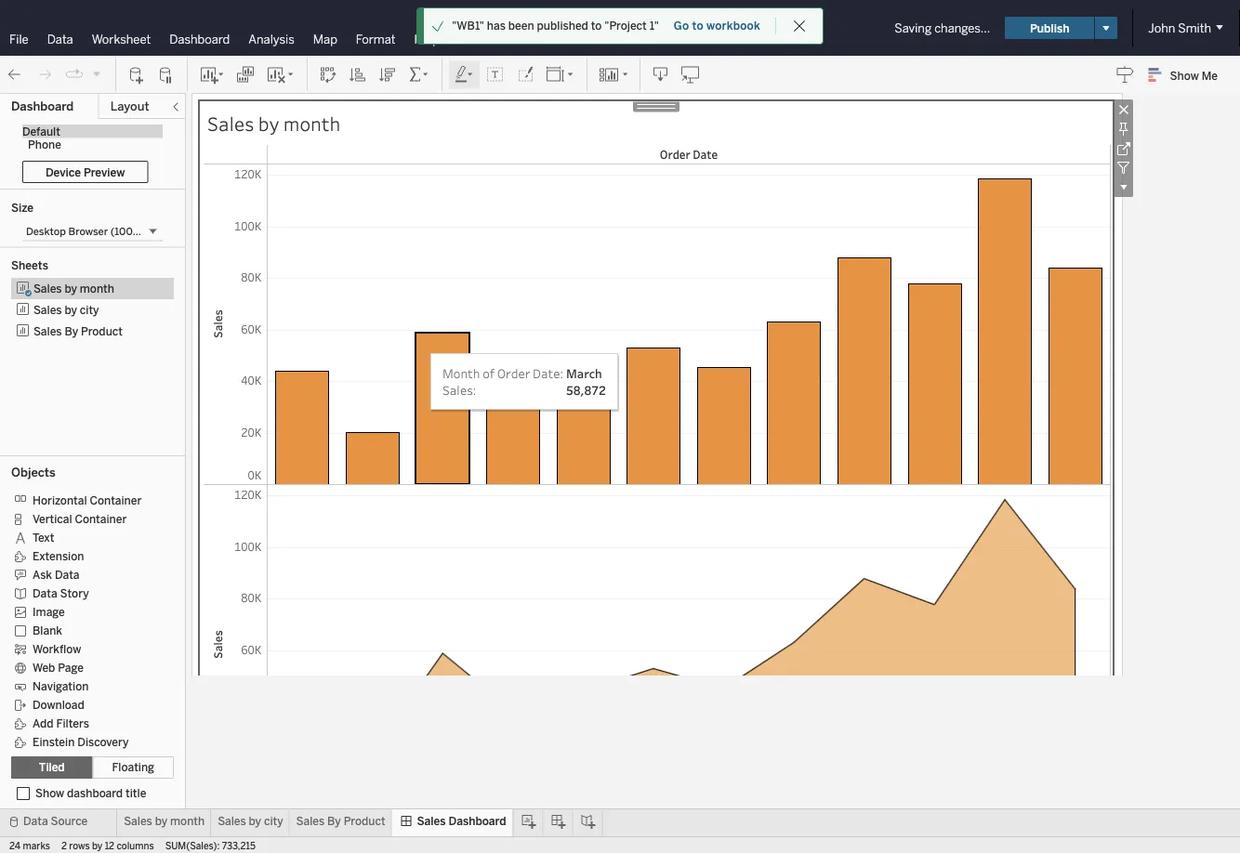 Task type: describe. For each thing, give the bounding box(es) containing it.
remove from dashboard image
[[1114, 100, 1134, 119]]

(1000
[[111, 225, 140, 238]]

togglestate option group
[[11, 757, 174, 779]]

1 horizontal spatial sales by city
[[218, 815, 283, 829]]

desktop browser (1000 x 800)
[[26, 225, 174, 238]]

blank option
[[11, 621, 160, 640]]

"wb1" has been published to "project 1"
[[452, 19, 659, 33]]

totals image
[[408, 66, 431, 84]]

highlight image
[[454, 66, 475, 84]]

sales inside "application"
[[207, 111, 254, 136]]

list box containing sales by month
[[11, 278, 174, 450]]

to inside "wb1" has been published to "project 1" alert
[[591, 19, 602, 33]]

format workbook image
[[516, 66, 535, 84]]

format
[[356, 32, 396, 47]]

sum(sales):
[[165, 841, 220, 852]]

saving changes...
[[895, 20, 991, 35]]

einstein
[[33, 736, 75, 750]]

default phone
[[22, 125, 61, 152]]

show for show dashboard title
[[35, 787, 64, 801]]

sales by month application
[[186, 93, 1241, 843]]

web page
[[33, 662, 84, 675]]

1 horizontal spatial month
[[170, 815, 205, 829]]

success image
[[432, 20, 445, 33]]

horizontal container option
[[11, 491, 160, 510]]

vertical container option
[[11, 510, 160, 528]]

draft
[[599, 21, 625, 35]]

new worksheet image
[[199, 66, 225, 84]]

sales by product inside list box
[[33, 325, 123, 338]]

marks
[[23, 841, 50, 852]]

download option
[[11, 696, 160, 714]]

data for data source
[[23, 815, 48, 829]]

help
[[414, 32, 440, 47]]

ask
[[33, 569, 52, 582]]

marks. press enter to open the view data window.. use arrow keys to navigate data visualization elements. image
[[267, 164, 1112, 806]]

saving
[[895, 20, 932, 35]]

by inside "application"
[[258, 111, 279, 136]]

sales by month inside "application"
[[207, 111, 341, 136]]

add filters
[[33, 717, 89, 731]]

preview
[[84, 165, 125, 179]]

show for show me
[[1171, 69, 1200, 82]]

"wb1"
[[452, 19, 485, 33]]

add
[[33, 717, 54, 731]]

device preview button
[[22, 161, 148, 183]]

download
[[33, 699, 84, 712]]

extension option
[[11, 547, 160, 566]]

to inside go to workbook link
[[692, 19, 704, 33]]

data for data story
[[33, 587, 57, 601]]

blank
[[33, 624, 62, 638]]

clear sheet image
[[266, 66, 296, 84]]

changes...
[[935, 20, 991, 35]]

vertical container
[[33, 513, 127, 526]]

workflow
[[33, 643, 81, 657]]

workflow option
[[11, 640, 160, 659]]

sales dashboard
[[417, 815, 507, 829]]

phone
[[28, 138, 61, 152]]

use as filter image
[[1114, 158, 1134, 178]]

sales by month inside list box
[[33, 282, 114, 295]]

go to workbook
[[674, 19, 761, 33]]

sheets
[[11, 259, 48, 273]]

desktop
[[26, 225, 66, 238]]

go
[[674, 19, 689, 33]]

go to workbook link
[[673, 18, 762, 33]]

800)
[[150, 225, 174, 238]]

web
[[33, 662, 55, 675]]

einstein discovery option
[[11, 733, 160, 752]]

24 marks
[[9, 841, 50, 852]]

swap rows and columns image
[[319, 66, 338, 84]]

me
[[1202, 69, 1219, 82]]

sorted ascending by sum of sales within order date month image
[[349, 66, 367, 84]]

discovery
[[77, 736, 129, 750]]

0 horizontal spatial month
[[80, 282, 114, 295]]

has
[[487, 19, 506, 33]]

publish button
[[1006, 17, 1095, 39]]

smith
[[1179, 20, 1212, 35]]

device preview
[[46, 165, 125, 179]]

fit image
[[546, 66, 576, 84]]

wb1
[[641, 19, 672, 37]]

new data source image
[[127, 66, 146, 84]]

publish
[[1031, 21, 1070, 35]]

browser
[[68, 225, 108, 238]]

ask data
[[33, 569, 80, 582]]

published
[[537, 19, 589, 33]]

2 horizontal spatial dashboard
[[449, 815, 507, 829]]

show me
[[1171, 69, 1219, 82]]

data inside "option"
[[55, 569, 80, 582]]

open and edit this workbook in tableau desktop image
[[682, 66, 700, 84]]

by inside list box
[[65, 325, 78, 338]]

data source
[[23, 815, 88, 829]]

undo image
[[6, 66, 24, 84]]



Task type: locate. For each thing, give the bounding box(es) containing it.
web page option
[[11, 659, 160, 677]]

container up "vertical container" option
[[90, 494, 142, 508]]

sales by city
[[33, 303, 99, 317], [218, 815, 283, 829]]

container for vertical container
[[75, 513, 127, 526]]

0 horizontal spatial city
[[80, 303, 99, 317]]

sales by month up sum(sales):
[[124, 815, 205, 829]]

container
[[90, 494, 142, 508], [75, 513, 127, 526]]

2 to from the left
[[692, 19, 704, 33]]

1 horizontal spatial sales by product
[[296, 815, 386, 829]]

objects
[[11, 465, 56, 480]]

image option
[[11, 603, 160, 621]]

1 vertical spatial sales by city
[[218, 815, 283, 829]]

733,215
[[222, 841, 256, 852]]

0 horizontal spatial dashboard
[[11, 99, 74, 114]]

more options image
[[1114, 178, 1134, 197]]

0 vertical spatial sales by product
[[33, 325, 123, 338]]

data up replay animation icon
[[47, 32, 73, 47]]

1"
[[650, 19, 659, 33]]

"wb1" has been published to "project 1" alert
[[452, 18, 659, 34]]

12
[[105, 841, 114, 852]]

collapse image
[[170, 101, 181, 113]]

1 vertical spatial product
[[344, 815, 386, 829]]

1 vertical spatial sales by product
[[296, 815, 386, 829]]

data for data
[[47, 32, 73, 47]]

text
[[33, 531, 54, 545]]

date
[[693, 147, 718, 162]]

by
[[258, 111, 279, 136], [65, 282, 77, 295], [65, 303, 77, 317], [155, 815, 168, 829], [249, 815, 261, 829], [92, 841, 103, 852]]

container for horizontal container
[[90, 494, 142, 508]]

1 horizontal spatial product
[[344, 815, 386, 829]]

1 vertical spatial dashboard
[[11, 99, 74, 114]]

order date
[[660, 147, 718, 162]]

replay animation image
[[91, 68, 102, 79]]

worksheet
[[92, 32, 151, 47]]

0 horizontal spatial product
[[81, 325, 123, 338]]

sorted descending by sum of sales within order date month image
[[379, 66, 397, 84]]

0 vertical spatial city
[[80, 303, 99, 317]]

pause auto updates image
[[157, 66, 176, 84]]

download image
[[652, 66, 671, 84]]

x
[[142, 225, 148, 238]]

container down horizontal container
[[75, 513, 127, 526]]

month
[[283, 111, 341, 136], [80, 282, 114, 295], [170, 815, 205, 829]]

sales by city inside list box
[[33, 303, 99, 317]]

duplicate image
[[236, 66, 255, 84]]

story
[[60, 587, 89, 601]]

show left me
[[1171, 69, 1200, 82]]

2 horizontal spatial sales by month
[[207, 111, 341, 136]]

0 vertical spatial container
[[90, 494, 142, 508]]

map
[[313, 32, 338, 47]]

1 vertical spatial show
[[35, 787, 64, 801]]

data down ask
[[33, 587, 57, 601]]

columns
[[117, 841, 154, 852]]

sales by month down clear sheet icon
[[207, 111, 341, 136]]

extension
[[33, 550, 84, 564]]

to left "project
[[591, 19, 602, 33]]

month up sum(sales):
[[170, 815, 205, 829]]

tiled
[[39, 761, 65, 775]]

analysis
[[249, 32, 295, 47]]

einstein discovery
[[33, 736, 129, 750]]

2 horizontal spatial month
[[283, 111, 341, 136]]

navigation option
[[11, 677, 160, 696]]

1 horizontal spatial to
[[692, 19, 704, 33]]

by
[[65, 325, 78, 338], [327, 815, 341, 829]]

horizontal container
[[33, 494, 142, 508]]

list box
[[11, 278, 174, 450]]

john
[[1149, 20, 1176, 35]]

add filters option
[[11, 714, 160, 733]]

2 vertical spatial sales by month
[[124, 815, 205, 829]]

show/hide cards image
[[599, 66, 629, 84]]

1 vertical spatial container
[[75, 513, 127, 526]]

1 horizontal spatial city
[[264, 815, 283, 829]]

floating
[[112, 761, 154, 775]]

0 vertical spatial sales by city
[[33, 303, 99, 317]]

sales by city down sheets
[[33, 303, 99, 317]]

"project
[[605, 19, 647, 33]]

fix height image
[[1114, 119, 1134, 139]]

24
[[9, 841, 21, 852]]

product inside list box
[[81, 325, 123, 338]]

1 to from the left
[[591, 19, 602, 33]]

navigation
[[33, 680, 89, 694]]

file
[[9, 32, 29, 47]]

data story option
[[11, 584, 160, 603]]

sales
[[207, 111, 254, 136], [33, 282, 62, 295], [33, 303, 62, 317], [33, 325, 62, 338], [124, 815, 152, 829], [218, 815, 246, 829], [296, 815, 325, 829], [417, 815, 446, 829]]

redo image
[[35, 66, 54, 84]]

data guide image
[[1117, 65, 1135, 84]]

0 horizontal spatial sales by city
[[33, 303, 99, 317]]

default
[[22, 125, 60, 138]]

order
[[660, 147, 691, 162]]

0 vertical spatial sales by month
[[207, 111, 341, 136]]

2 vertical spatial dashboard
[[449, 815, 507, 829]]

0 vertical spatial product
[[81, 325, 123, 338]]

size
[[11, 201, 33, 214]]

sum(sales): 733,215
[[165, 841, 256, 852]]

sales by month
[[207, 111, 341, 136], [33, 282, 114, 295], [124, 815, 205, 829]]

source
[[51, 815, 88, 829]]

month inside "application"
[[283, 111, 341, 136]]

0 vertical spatial show
[[1171, 69, 1200, 82]]

filters
[[56, 717, 89, 731]]

0 horizontal spatial show
[[35, 787, 64, 801]]

page
[[58, 662, 84, 675]]

replay animation image
[[65, 65, 84, 84]]

0 vertical spatial by
[[65, 325, 78, 338]]

0 horizontal spatial to
[[591, 19, 602, 33]]

show me button
[[1141, 60, 1235, 89]]

show down tiled at the left of page
[[35, 787, 64, 801]]

show mark labels image
[[486, 66, 505, 84]]

sales by month down sheets
[[33, 282, 114, 295]]

1 vertical spatial month
[[80, 282, 114, 295]]

data up data story
[[55, 569, 80, 582]]

2
[[61, 841, 67, 852]]

show dashboard title
[[35, 787, 146, 801]]

device
[[46, 165, 81, 179]]

show
[[1171, 69, 1200, 82], [35, 787, 64, 801]]

1 vertical spatial by
[[327, 815, 341, 829]]

month down desktop browser (1000 x 800)
[[80, 282, 114, 295]]

layout
[[110, 99, 149, 114]]

ask data option
[[11, 566, 160, 584]]

dashboard
[[67, 787, 123, 801]]

0 horizontal spatial sales by month
[[33, 282, 114, 295]]

to right go
[[692, 19, 704, 33]]

1 horizontal spatial show
[[1171, 69, 1200, 82]]

horizontal
[[33, 494, 87, 508]]

show inside button
[[1171, 69, 1200, 82]]

data up marks
[[23, 815, 48, 829]]

data story
[[33, 587, 89, 601]]

0 horizontal spatial sales by product
[[33, 325, 123, 338]]

go to sheet image
[[1114, 139, 1134, 158]]

vertical
[[33, 513, 72, 526]]

1 vertical spatial city
[[264, 815, 283, 829]]

sales by product
[[33, 325, 123, 338], [296, 815, 386, 829]]

objects list box
[[11, 486, 174, 752]]

title
[[126, 787, 146, 801]]

data inside option
[[33, 587, 57, 601]]

data
[[47, 32, 73, 47], [55, 569, 80, 582], [33, 587, 57, 601], [23, 815, 48, 829]]

to
[[591, 19, 602, 33], [692, 19, 704, 33]]

workbook
[[707, 19, 761, 33]]

john smith
[[1149, 20, 1212, 35]]

2 rows by 12 columns
[[61, 841, 154, 852]]

1 horizontal spatial by
[[327, 815, 341, 829]]

0 horizontal spatial by
[[65, 325, 78, 338]]

been
[[509, 19, 535, 33]]

0 vertical spatial dashboard
[[170, 32, 230, 47]]

text option
[[11, 528, 160, 547]]

image
[[33, 606, 65, 619]]

rows
[[69, 841, 90, 852]]

0 vertical spatial month
[[283, 111, 341, 136]]

2 vertical spatial month
[[170, 815, 205, 829]]

sales by city up 733,215
[[218, 815, 283, 829]]

1 horizontal spatial sales by month
[[124, 815, 205, 829]]

1 vertical spatial sales by month
[[33, 282, 114, 295]]

month down swap rows and columns icon
[[283, 111, 341, 136]]

1 horizontal spatial dashboard
[[170, 32, 230, 47]]

dashboard
[[170, 32, 230, 47], [11, 99, 74, 114], [449, 815, 507, 829]]

product
[[81, 325, 123, 338], [344, 815, 386, 829]]



Task type: vqa. For each thing, say whether or not it's contained in the screenshot.
the Dashboard
yes



